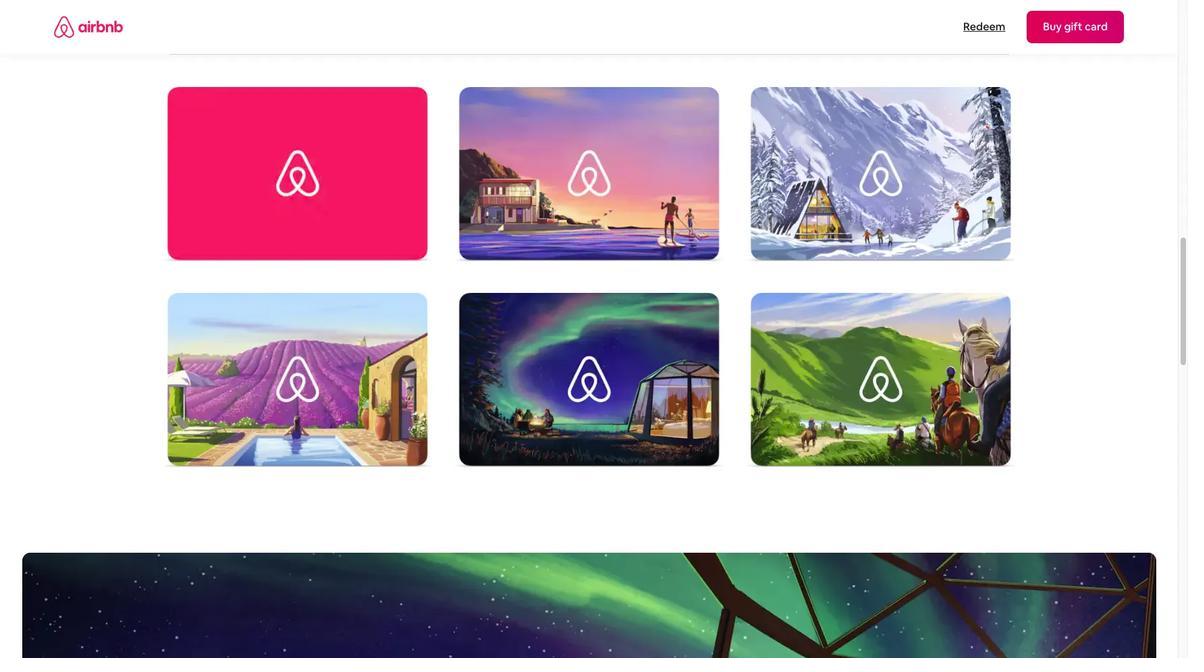 Task type: vqa. For each thing, say whether or not it's contained in the screenshot.
redeem LINK
yes



Task type: locate. For each thing, give the bounding box(es) containing it.
illustration of bundled-up ice skaters and snowshoers playing in front of a cozy a-frame house. the house is nestled alongside a snowy mountain. the airbnb logo is in the center. image
[[741, 87, 1022, 266], [741, 87, 1022, 266]]

illustration of a person perched at the end of a long pool, looking over rolling hills of lavender. on the right,  there's someone cooking just inside the arch of a sandstone villa. the airbnb logo is in the center. image
[[157, 293, 438, 472], [157, 293, 438, 472]]

illustration of the airbnb logo in the center of a bright pink, solid background. image
[[157, 87, 438, 266], [157, 87, 438, 266]]

illustration of two people on stand up paddle boards making their way back to a house on the beach. they are surrounded by a purple and pink sunset. the airbnb logo is in the center. image
[[449, 87, 730, 266], [449, 87, 730, 266]]

redeem
[[964, 20, 1006, 34]]

illustration of six people on a horseback riding through a lush green valley toward a river. the airbnb logo is in the center. image
[[741, 293, 1022, 472], [741, 293, 1022, 472]]

airbnb gift card with an illustration of the aurora lights hanging purple and green over a family. they are enjoying a campfire in the snow while their glass house awaits to keep them cozy. image
[[449, 293, 730, 472], [449, 293, 730, 472]]



Task type: describe. For each thing, give the bounding box(es) containing it.
redeem link
[[957, 14, 1013, 41]]

profile element
[[606, 0, 1125, 54]]



